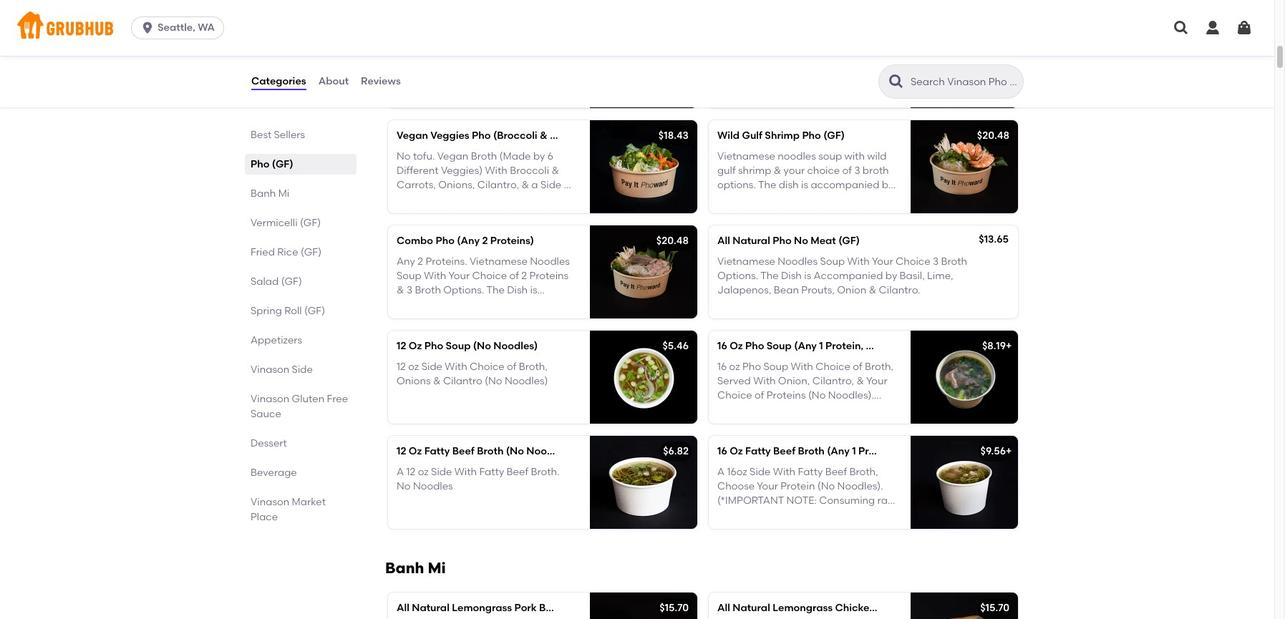 Task type: locate. For each thing, give the bounding box(es) containing it.
basil, up "sprouts,"
[[483, 59, 508, 72]]

wild gulf shrimp pho (gf) image
[[911, 121, 1019, 214]]

wild
[[868, 150, 887, 162]]

1 horizontal spatial soup
[[767, 340, 792, 353]]

0 vertical spatial choice
[[896, 255, 931, 268]]

beef inside the a 12 oz side with fatty beef broth. no noodles
[[507, 466, 529, 478]]

0 horizontal spatial 1
[[820, 340, 824, 353]]

2 vertical spatial the
[[761, 270, 779, 282]]

options.
[[718, 270, 759, 282]]

lime,
[[745, 194, 769, 206]]

16
[[718, 340, 728, 353], [718, 446, 728, 458]]

jalapenos,
[[771, 194, 821, 206]]

0 horizontal spatial onions,
[[439, 179, 475, 191]]

with up 'protein'
[[773, 466, 796, 478]]

1 horizontal spatial broth,
[[850, 466, 879, 478]]

vietnamese inside vietnamese noodles soup with wild gulf shrimp & your choice of 3 broth options. the dish is accompanied by basil, lime, jalapenos, bean sprouts, onion & cilantro
[[718, 150, 776, 162]]

0 vertical spatial jalapeños,
[[397, 74, 451, 86]]

vegan broth (made by 6 different veggies) with tofu, onions, cilantro, & side of basil, beansprouts, jalapeños, & lime
[[718, 45, 893, 101]]

noodles
[[778, 255, 818, 268], [413, 481, 453, 493]]

noodles down all natural pho no meat (gf)
[[778, 255, 818, 268]]

is up prouts,
[[805, 270, 812, 282]]

(made down (broccoli
[[500, 150, 531, 162]]

seattle, wa button
[[131, 16, 230, 39]]

1 svg image from the left
[[1205, 19, 1222, 37]]

accompanied inside chicken broth- the dish is accompanied by basil, lime, jalapeños, bean sprouts, onion, cilantro & protein.
[[397, 59, 466, 72]]

jalapeños, down a
[[491, 194, 545, 206]]

fatty up the a 12 oz side with fatty beef broth. no noodles
[[425, 446, 450, 458]]

veggies) left tofu,
[[718, 59, 759, 72]]

noodles inside the a 12 oz side with fatty beef broth. no noodles
[[413, 481, 453, 493]]

1 horizontal spatial $20.48
[[978, 130, 1010, 142]]

1 horizontal spatial lemongrass
[[773, 603, 833, 615]]

0 vertical spatial 16
[[718, 340, 728, 353]]

$20.48 for (gf)
[[978, 130, 1010, 142]]

your up cilantro.
[[872, 255, 894, 268]]

with
[[762, 59, 784, 72], [485, 165, 508, 177], [848, 255, 870, 268], [445, 361, 468, 373], [455, 466, 477, 478], [773, 466, 796, 478]]

1 vertical spatial banh mi
[[385, 560, 446, 578]]

$20.48
[[978, 130, 1010, 142], [657, 235, 689, 247]]

0 vertical spatial lime
[[784, 88, 808, 101]]

3 vinason from the top
[[251, 496, 290, 509]]

cilantro, down broccoli
[[478, 179, 519, 191]]

0 horizontal spatial a
[[397, 466, 404, 478]]

accompanied down broth- at left top
[[397, 59, 466, 72]]

1 horizontal spatial choice
[[896, 255, 931, 268]]

protein, up noodles).
[[859, 446, 897, 458]]

(no up 12 oz side with choice of broth, onions & cilantro (no noodles)
[[473, 340, 491, 353]]

1 vertical spatial choice
[[470, 361, 505, 373]]

side inside 'vegan broth (made by 6 different veggies) with tofu, onions, cilantro, & side of basil, beansprouts, jalapeños, & lime'
[[728, 74, 749, 86]]

0 vertical spatial oz
[[408, 361, 419, 373]]

0 vertical spatial lime,
[[510, 59, 537, 72]]

no
[[397, 150, 411, 162], [794, 235, 809, 247], [866, 340, 881, 353], [899, 446, 914, 458], [397, 481, 411, 493]]

fatty inside the a 12 oz side with fatty beef broth. no noodles
[[480, 466, 504, 478]]

1 vertical spatial 16
[[718, 446, 728, 458]]

reviews
[[361, 75, 401, 87]]

basil, for vietnamese
[[900, 270, 925, 282]]

1 horizontal spatial different
[[836, 45, 878, 57]]

lime,
[[510, 59, 537, 72], [928, 270, 954, 282]]

oz up the a 12 oz side with fatty beef broth. no noodles
[[409, 446, 422, 458]]

1 vertical spatial chicken
[[836, 603, 876, 615]]

1 horizontal spatial cilantro,
[[851, 59, 893, 72]]

fatty down 12 oz fatty beef broth (no noodles)
[[480, 466, 504, 478]]

& right onion
[[869, 284, 877, 297]]

0 horizontal spatial choice
[[470, 361, 505, 373]]

3
[[855, 165, 861, 177], [933, 255, 939, 268]]

vietnamese noodles soup with your choice 3 broth options. the dish is accompanied by basil, lime, jalapenos, bean prouts, onion & cilantro.
[[718, 255, 968, 297]]

0 vertical spatial accompanied
[[397, 59, 466, 72]]

1 vertical spatial 1
[[853, 446, 857, 458]]

main navigation navigation
[[0, 0, 1275, 56]]

combo pho (any 2 proteins) image
[[590, 226, 698, 319]]

with down 12 oz pho soup (no noodles)
[[445, 361, 468, 373]]

basil, down carrots,
[[397, 194, 422, 206]]

0 horizontal spatial different
[[397, 165, 439, 177]]

$20.48 for proteins)
[[657, 235, 689, 247]]

Search Vinason Pho & Grill search field
[[910, 75, 1019, 89]]

0 horizontal spatial cilantro
[[397, 88, 436, 101]]

bean inside chicken broth- the dish is accompanied by basil, lime, jalapeños, bean sprouts, onion, cilantro & protein.
[[453, 74, 479, 86]]

1 horizontal spatial svg image
[[1236, 19, 1254, 37]]

noodles) up broth.
[[527, 446, 571, 458]]

& up wild
[[718, 74, 725, 86]]

1 horizontal spatial basil,
[[763, 74, 788, 86]]

oz for 16 oz fatty beef broth (any 1 protein, no noodles)
[[730, 446, 743, 458]]

choice down 12 oz pho soup (no noodles)
[[470, 361, 505, 373]]

1 vertical spatial is
[[802, 179, 809, 191]]

cilantro, up search icon
[[851, 59, 893, 72]]

(gf)
[[824, 130, 845, 142], [272, 158, 293, 170], [300, 217, 321, 229], [839, 235, 860, 247], [301, 246, 322, 259], [281, 276, 302, 288], [304, 305, 325, 317]]

all for all natural lemongrass pork banh mi
[[397, 603, 410, 615]]

soup down meat
[[820, 255, 845, 268]]

1 vertical spatial lime
[[397, 208, 420, 220]]

& down lime, at the top of page
[[747, 208, 755, 220]]

1 vertical spatial jalapeños,
[[718, 88, 772, 101]]

0 horizontal spatial lime
[[397, 208, 420, 220]]

veggies) down 'veggies'
[[441, 165, 483, 177]]

2 horizontal spatial vegan
[[718, 45, 749, 57]]

oz up onions
[[409, 340, 422, 353]]

broth, inside "a 16oz side with fatty beef broth, choose your protein (no noodles). (*important note: consuming raw or uncooked food increases the risk of food-born illnesses.)"
[[850, 466, 879, 478]]

(no down 12 oz pho soup (no noodles)
[[485, 375, 503, 387]]

pho up onions
[[425, 340, 444, 353]]

1 vertical spatial cilantro
[[443, 375, 483, 387]]

basil, inside chicken broth- the dish is accompanied by basil, lime, jalapeños, bean sprouts, onion, cilantro & protein.
[[483, 59, 508, 72]]

oz inside 12 oz side with choice of broth, onions & cilantro (no noodles)
[[408, 361, 419, 373]]

vietnamese inside vietnamese noodles soup with your choice 3 broth options. the dish is accompanied by basil, lime, jalapenos, bean prouts, onion & cilantro.
[[718, 255, 776, 268]]

1 lemongrass from the left
[[452, 603, 512, 615]]

side up wild
[[728, 74, 749, 86]]

all natural lemongrass pork banh mi
[[397, 603, 579, 615]]

(made inside 'vegan broth (made by 6 different veggies) with tofu, onions, cilantro, & side of basil, beansprouts, jalapeños, & lime'
[[780, 45, 811, 57]]

1 vertical spatial cilantro,
[[478, 179, 519, 191]]

16 oz pho soup (any 1 protein, no noodles) image
[[911, 331, 1019, 424]]

side right 16oz
[[750, 466, 771, 478]]

side up onions
[[422, 361, 443, 373]]

tofu,
[[787, 59, 810, 72]]

2 $15.70 from the left
[[981, 603, 1010, 615]]

a inside "a 16oz side with fatty beef broth, choose your protein (no noodles). (*important note: consuming raw or uncooked food increases the risk of food-born illnesses.)"
[[718, 466, 725, 478]]

0 horizontal spatial svg image
[[140, 21, 155, 35]]

soup up 12 oz side with choice of broth, onions & cilantro (no noodles)
[[446, 340, 471, 353]]

noodles) up 12 oz side with choice of broth, onions & cilantro (no noodles)
[[494, 340, 538, 353]]

0 horizontal spatial lemongrass
[[452, 603, 512, 615]]

basil, inside vietnamese noodles soup with your choice 3 broth options. the dish is accompanied by basil, lime, jalapenos, bean prouts, onion & cilantro.
[[900, 270, 925, 282]]

onions, inside 'no tofu. vegan broth (made by 6 different veggies) with broccoli & carrots, onions, cilantro, & a side of basil, beansprouts, jalapeños, & lime'
[[439, 179, 475, 191]]

16 oz pho soup (any 1 protein, no noodles)
[[718, 340, 927, 353]]

your
[[872, 255, 894, 268], [757, 481, 779, 493]]

16 right $5.46
[[718, 340, 728, 353]]

2 horizontal spatial jalapeños,
[[718, 88, 772, 101]]

with inside the a 12 oz side with fatty beef broth. no noodles
[[455, 466, 477, 478]]

1 horizontal spatial banh mi
[[385, 560, 446, 578]]

a inside the a 12 oz side with fatty beef broth. no noodles
[[397, 466, 404, 478]]

raw
[[878, 495, 896, 507]]

oz up onions
[[408, 361, 419, 373]]

$9.56 +
[[981, 446, 1012, 458]]

vegan inside 'vegan broth (made by 6 different veggies) with tofu, onions, cilantro, & side of basil, beansprouts, jalapeños, & lime'
[[718, 45, 749, 57]]

of up "gulf"
[[751, 74, 761, 86]]

& inside vietnamese noodles soup with your choice 3 broth options. the dish is accompanied by basil, lime, jalapenos, bean prouts, onion & cilantro.
[[869, 284, 877, 297]]

spring roll (gf)
[[251, 305, 325, 317]]

broth, for (any
[[850, 466, 879, 478]]

1 vertical spatial the
[[759, 179, 777, 191]]

options.
[[718, 179, 756, 191]]

broth, for noodles)
[[519, 361, 548, 373]]

1 basil, from the left
[[397, 194, 422, 206]]

vermicelli
[[251, 217, 298, 229]]

soup down jalapenos,
[[767, 340, 792, 353]]

of down 12 oz pho soup (no noodles)
[[507, 361, 517, 373]]

sellers
[[274, 129, 305, 141]]

vinason for vinason market place
[[251, 496, 290, 509]]

0 horizontal spatial (made
[[500, 150, 531, 162]]

(gf) down best sellers
[[272, 158, 293, 170]]

(no inside "a 16oz side with fatty beef broth, choose your protein (no noodles). (*important note: consuming raw or uncooked food increases the risk of food-born illnesses.)"
[[818, 481, 835, 493]]

1 vertical spatial different
[[397, 165, 439, 177]]

1 vertical spatial (any
[[795, 340, 817, 353]]

pho down best
[[251, 158, 270, 170]]

1 vietnamese from the top
[[718, 150, 776, 162]]

onions, right tofu,
[[812, 59, 849, 72]]

1 horizontal spatial lime
[[784, 88, 808, 101]]

2 vinason from the top
[[251, 393, 290, 405]]

broth, down 12 oz pho soup (no noodles)
[[519, 361, 548, 373]]

by inside chicken broth- the dish is accompanied by basil, lime, jalapeños, bean sprouts, onion, cilantro & protein.
[[469, 59, 480, 72]]

12 oz pho soup (no noodles) image
[[590, 331, 698, 424]]

basil, for vegan
[[763, 74, 788, 86]]

0 vertical spatial noodles
[[778, 255, 818, 268]]

2 vertical spatial basil,
[[900, 270, 925, 282]]

1 horizontal spatial $15.70
[[981, 603, 1010, 615]]

1 vertical spatial vietnamese
[[718, 255, 776, 268]]

your
[[784, 165, 805, 177]]

0 vertical spatial veggies)
[[718, 59, 759, 72]]

1 vertical spatial $20.48
[[657, 235, 689, 247]]

all for all natural pho no meat (gf)
[[718, 235, 731, 247]]

0 horizontal spatial $15.70
[[660, 603, 689, 615]]

soup
[[820, 255, 845, 268], [446, 340, 471, 353], [767, 340, 792, 353]]

0 vertical spatial (any
[[457, 235, 480, 247]]

2 vertical spatial vegan
[[437, 150, 469, 162]]

1 16 from the top
[[718, 340, 728, 353]]

bean up protein.
[[453, 74, 479, 86]]

protein, down onion
[[826, 340, 864, 353]]

of up "accompanied"
[[843, 165, 852, 177]]

the up jalapenos,
[[761, 270, 779, 282]]

0 vertical spatial (made
[[780, 45, 811, 57]]

basil, up the onion on the top right
[[718, 194, 743, 206]]

vegan
[[718, 45, 749, 57], [397, 130, 428, 142], [437, 150, 469, 162]]

1 vinason from the top
[[251, 364, 290, 376]]

1 vertical spatial lime,
[[928, 270, 954, 282]]

(any left 2
[[457, 235, 480, 247]]

cilantro, inside 'vegan broth (made by 6 different veggies) with tofu, onions, cilantro, & side of basil, beansprouts, jalapeños, & lime'
[[851, 59, 893, 72]]

0 vertical spatial vegan
[[718, 45, 749, 57]]

0 horizontal spatial basil,
[[483, 59, 508, 72]]

0 vertical spatial cilantro
[[397, 88, 436, 101]]

seattle, wa
[[158, 21, 215, 34]]

bean left prouts,
[[774, 284, 799, 297]]

basil, inside 'vegan broth (made by 6 different veggies) with tofu, onions, cilantro, & side of basil, beansprouts, jalapeños, & lime'
[[763, 74, 788, 86]]

&
[[718, 74, 725, 86], [438, 88, 446, 101], [774, 88, 782, 101], [540, 130, 548, 142], [552, 165, 559, 177], [774, 165, 782, 177], [522, 179, 529, 191], [547, 194, 555, 206], [747, 208, 755, 220], [869, 284, 877, 297], [433, 375, 441, 387]]

0 vertical spatial the
[[472, 45, 490, 57]]

6 inside 'no tofu. vegan broth (made by 6 different veggies) with broccoli & carrots, onions, cilantro, & a side of basil, beansprouts, jalapeños, & lime'
[[548, 150, 554, 162]]

$18.43
[[659, 130, 689, 142]]

dish up prouts,
[[781, 270, 802, 282]]

1 vertical spatial bean
[[774, 284, 799, 297]]

vermicelli (gf)
[[251, 217, 321, 229]]

the right broth- at left top
[[472, 45, 490, 57]]

a for a 12 oz side with fatty beef broth. no noodles
[[397, 466, 404, 478]]

cilantro inside chicken broth- the dish is accompanied by basil, lime, jalapeños, bean sprouts, onion, cilantro & protein.
[[397, 88, 436, 101]]

oz
[[408, 361, 419, 373], [418, 466, 429, 478]]

12 inside 12 oz side with choice of broth, onions & cilantro (no noodles)
[[397, 361, 406, 373]]

broth, inside 12 oz side with choice of broth, onions & cilantro (no noodles)
[[519, 361, 548, 373]]

bean inside vietnamese noodles soup with your choice 3 broth options. the dish is accompanied by basil, lime, jalapenos, bean prouts, onion & cilantro.
[[774, 284, 799, 297]]

2 horizontal spatial soup
[[820, 255, 845, 268]]

1 vertical spatial oz
[[418, 466, 429, 478]]

by inside vietnamese noodles soup with wild gulf shrimp & your choice of 3 broth options. the dish is accompanied by basil, lime, jalapenos, bean sprouts, onion & cilantro
[[882, 179, 894, 191]]

veggies)
[[718, 59, 759, 72], [441, 165, 483, 177]]

& left protein.
[[438, 88, 446, 101]]

dish inside vietnamese noodles soup with your choice 3 broth options. the dish is accompanied by basil, lime, jalapenos, bean prouts, onion & cilantro.
[[781, 270, 802, 282]]

cilantro
[[397, 88, 436, 101], [443, 375, 483, 387]]

1 vertical spatial 6
[[548, 150, 554, 162]]

jalapeños,
[[397, 74, 451, 86], [718, 88, 772, 101], [491, 194, 545, 206]]

jalapeños, down broth- at left top
[[397, 74, 451, 86]]

basil, up cilantro.
[[900, 270, 925, 282]]

is right dish
[[802, 179, 809, 191]]

(gf) up soup
[[824, 130, 845, 142]]

0 horizontal spatial banh mi
[[251, 188, 290, 200]]

side inside the a 12 oz side with fatty beef broth. no noodles
[[431, 466, 452, 478]]

12 oz pho soup (no noodles)
[[397, 340, 538, 353]]

combo pho (any 2 proteins)
[[397, 235, 534, 247]]

(made
[[780, 45, 811, 57], [500, 150, 531, 162]]

0 vertical spatial 6
[[828, 45, 834, 57]]

1 vertical spatial noodles
[[413, 481, 453, 493]]

1 + from the top
[[1006, 340, 1012, 353]]

chicken inside chicken broth- the dish is accompanied by basil, lime, jalapeños, bean sprouts, onion, cilantro & protein.
[[397, 45, 437, 57]]

0 horizontal spatial bean
[[453, 74, 479, 86]]

pho down the cilantro
[[773, 235, 792, 247]]

vinason
[[251, 364, 290, 376], [251, 393, 290, 405], [251, 496, 290, 509]]

choose
[[718, 481, 755, 493]]

roll
[[284, 305, 302, 317]]

vinason up sauce
[[251, 393, 290, 405]]

free
[[327, 393, 348, 405]]

broth, up noodles).
[[850, 466, 879, 478]]

the
[[854, 510, 870, 522]]

(*important
[[718, 495, 784, 507]]

noodles
[[778, 150, 816, 162]]

1 horizontal spatial chicken
[[836, 603, 876, 615]]

the
[[472, 45, 490, 57], [759, 179, 777, 191], [761, 270, 779, 282]]

0 horizontal spatial accompanied
[[397, 59, 466, 72]]

1 horizontal spatial vegan
[[437, 150, 469, 162]]

(gf) right roll
[[304, 305, 325, 317]]

dish
[[779, 179, 799, 191]]

1 vertical spatial onions,
[[439, 179, 475, 191]]

pho
[[472, 130, 491, 142], [803, 130, 822, 142], [251, 158, 270, 170], [436, 235, 455, 247], [773, 235, 792, 247], [425, 340, 444, 353], [746, 340, 765, 353]]

onions, right carrots,
[[439, 179, 475, 191]]

cilantro,
[[851, 59, 893, 72], [478, 179, 519, 191]]

1 vertical spatial 3
[[933, 255, 939, 268]]

1 vertical spatial your
[[757, 481, 779, 493]]

choice inside 12 oz side with choice of broth, onions & cilantro (no noodles)
[[470, 361, 505, 373]]

0 horizontal spatial veggies)
[[441, 165, 483, 177]]

noodles) down 12 oz pho soup (no noodles)
[[505, 375, 548, 387]]

with
[[845, 150, 865, 162]]

1 up noodles).
[[853, 446, 857, 458]]

sprouts,
[[851, 194, 890, 206]]

best sellers
[[251, 129, 305, 141]]

dish up "sprouts,"
[[492, 45, 513, 57]]

12 inside the a 12 oz side with fatty beef broth. no noodles
[[406, 466, 416, 478]]

lime up the combo
[[397, 208, 420, 220]]

basil,
[[483, 59, 508, 72], [763, 74, 788, 86], [900, 270, 925, 282]]

side
[[728, 74, 749, 86], [541, 179, 562, 191], [422, 361, 443, 373], [292, 364, 313, 376], [431, 466, 452, 478], [750, 466, 771, 478]]

12 for 12 oz side with choice of broth, onions & cilantro (no noodles)
[[397, 361, 406, 373]]

0 vertical spatial 3
[[855, 165, 861, 177]]

0 vertical spatial dish
[[492, 45, 513, 57]]

(made up tofu,
[[780, 45, 811, 57]]

1 horizontal spatial (made
[[780, 45, 811, 57]]

1 vertical spatial beansprouts,
[[425, 194, 488, 206]]

16 for 16 oz pho soup (any 1 protein, no noodles)
[[718, 340, 728, 353]]

with down 12 oz fatty beef broth (no noodles)
[[455, 466, 477, 478]]

jalapeños, up "gulf"
[[718, 88, 772, 101]]

0 vertical spatial bean
[[453, 74, 479, 86]]

is up "sprouts,"
[[516, 45, 523, 57]]

market
[[292, 496, 326, 509]]

note:
[[787, 495, 817, 507]]

accompanied
[[397, 59, 466, 72], [814, 270, 884, 282]]

svg image
[[1173, 19, 1191, 37], [140, 21, 155, 35]]

the inside chicken broth- the dish is accompanied by basil, lime, jalapeños, bean sprouts, onion, cilantro & protein.
[[472, 45, 490, 57]]

1 horizontal spatial 3
[[933, 255, 939, 268]]

0 horizontal spatial 3
[[855, 165, 861, 177]]

beansprouts, down tofu,
[[791, 74, 854, 86]]

0 vertical spatial beansprouts,
[[791, 74, 854, 86]]

place
[[251, 511, 278, 524]]

0 horizontal spatial (any
[[457, 235, 480, 247]]

0 vertical spatial is
[[516, 45, 523, 57]]

1 down prouts,
[[820, 340, 824, 353]]

0 horizontal spatial noodles
[[413, 481, 453, 493]]

1 vertical spatial broth,
[[850, 466, 879, 478]]

3 inside vietnamese noodles soup with your choice 3 broth options. the dish is accompanied by basil, lime, jalapenos, bean prouts, onion & cilantro.
[[933, 255, 939, 268]]

& right broccoli
[[552, 165, 559, 177]]

oz down jalapenos,
[[730, 340, 743, 353]]

vinason down appetizers on the bottom left of page
[[251, 364, 290, 376]]

basil, inside vietnamese noodles soup with wild gulf shrimp & your choice of 3 broth options. the dish is accompanied by basil, lime, jalapenos, bean sprouts, onion & cilantro
[[718, 194, 743, 206]]

onions, inside 'vegan broth (made by 6 different veggies) with tofu, onions, cilantro, & side of basil, beansprouts, jalapeños, & lime'
[[812, 59, 849, 72]]

2 vertical spatial (any
[[827, 446, 850, 458]]

reviews button
[[360, 56, 402, 107]]

basil, inside 'no tofu. vegan broth (made by 6 different veggies) with broccoli & carrots, onions, cilantro, & a side of basil, beansprouts, jalapeños, & lime'
[[397, 194, 422, 206]]

side up 'gluten'
[[292, 364, 313, 376]]

2 a from the left
[[718, 466, 725, 478]]

the up lime, at the top of page
[[759, 179, 777, 191]]

vinason for vinason gluten free sauce
[[251, 393, 290, 405]]

2 basil, from the left
[[718, 194, 743, 206]]

your up (*important
[[757, 481, 779, 493]]

0 horizontal spatial cilantro,
[[478, 179, 519, 191]]

oz for 12 oz fatty beef broth (no noodles)
[[409, 446, 422, 458]]

oz up 16oz
[[730, 446, 743, 458]]

1 a from the left
[[397, 466, 404, 478]]

vegan inside 'no tofu. vegan broth (made by 6 different veggies) with broccoli & carrots, onions, cilantro, & a side of basil, beansprouts, jalapeños, & lime'
[[437, 150, 469, 162]]

cilantro inside 12 oz side with choice of broth, onions & cilantro (no noodles)
[[443, 375, 483, 387]]

is inside chicken broth- the dish is accompanied by basil, lime, jalapeños, bean sprouts, onion, cilantro & protein.
[[516, 45, 523, 57]]

vietnamese up options.
[[718, 255, 776, 268]]

0 horizontal spatial svg image
[[1205, 19, 1222, 37]]

vinason inside vinason gluten free sauce
[[251, 393, 290, 405]]

vinason for vinason side
[[251, 364, 290, 376]]

2 + from the top
[[1006, 446, 1012, 458]]

broth inside vietnamese noodles soup with your choice 3 broth options. the dish is accompanied by basil, lime, jalapenos, bean prouts, onion & cilantro.
[[942, 255, 968, 268]]

pho up noodles
[[803, 130, 822, 142]]

soup for 12 oz pho soup (no noodles)
[[446, 340, 471, 353]]

different
[[836, 45, 878, 57], [397, 165, 439, 177]]

the inside vietnamese noodles soup with wild gulf shrimp & your choice of 3 broth options. the dish is accompanied by basil, lime, jalapenos, bean sprouts, onion & cilantro
[[759, 179, 777, 191]]

1 $15.70 from the left
[[660, 603, 689, 615]]

fatty up 'protein'
[[798, 466, 823, 478]]

0 vertical spatial your
[[872, 255, 894, 268]]

1 horizontal spatial dish
[[781, 270, 802, 282]]

protein
[[781, 481, 815, 493]]

(any down prouts,
[[795, 340, 817, 353]]

2 vietnamese from the top
[[718, 255, 776, 268]]

2 16 from the top
[[718, 446, 728, 458]]

of right a
[[564, 179, 574, 191]]

noodles) inside 12 oz side with choice of broth, onions & cilantro (no noodles)
[[505, 375, 548, 387]]

0 horizontal spatial broth,
[[519, 361, 548, 373]]

6
[[828, 45, 834, 57], [548, 150, 554, 162]]

by inside 'no tofu. vegan broth (made by 6 different veggies) with broccoli & carrots, onions, cilantro, & a side of basil, beansprouts, jalapeños, & lime'
[[534, 150, 545, 162]]

accompanied up onion
[[814, 270, 884, 282]]

2 lemongrass from the left
[[773, 603, 833, 615]]

0 horizontal spatial soup
[[446, 340, 471, 353]]

1 horizontal spatial cilantro
[[443, 375, 483, 387]]

with inside "a 16oz side with fatty beef broth, choose your protein (no noodles). (*important note: consuming raw or uncooked food increases the risk of food-born illnesses.)"
[[773, 466, 796, 478]]

side down 12 oz fatty beef broth (no noodles)
[[431, 466, 452, 478]]

banh mi
[[251, 188, 290, 200], [385, 560, 446, 578]]

0 horizontal spatial basil,
[[397, 194, 422, 206]]

oz
[[409, 340, 422, 353], [730, 340, 743, 353], [409, 446, 422, 458], [730, 446, 743, 458]]

0 vertical spatial +
[[1006, 340, 1012, 353]]

svg image
[[1205, 19, 1222, 37], [1236, 19, 1254, 37]]

vinason inside vinason market place
[[251, 496, 290, 509]]

with up onion
[[848, 255, 870, 268]]

with left broccoli
[[485, 165, 508, 177]]

1 horizontal spatial a
[[718, 466, 725, 478]]

prouts,
[[802, 284, 835, 297]]

lime
[[784, 88, 808, 101], [397, 208, 420, 220]]

dessert
[[251, 438, 287, 450]]

pho right the combo
[[436, 235, 455, 247]]

a for a 16oz side with fatty beef broth, choose your protein (no noodles). (*important note: consuming raw or uncooked food increases the risk of food-born illnesses.)
[[718, 466, 725, 478]]

lime down tofu,
[[784, 88, 808, 101]]

chicken
[[397, 45, 437, 57], [836, 603, 876, 615]]

2 vertical spatial vinason
[[251, 496, 290, 509]]

& right onions
[[433, 375, 441, 387]]

a 12 oz side with fatty beef broth. no noodles
[[397, 466, 560, 493]]

of down or
[[718, 524, 727, 536]]



Task type: vqa. For each thing, say whether or not it's contained in the screenshot.
bottommost 'Basil,'
yes



Task type: describe. For each thing, give the bounding box(es) containing it.
rice
[[277, 246, 298, 259]]

12 oz side with choice of broth, onions & cilantro (no noodles)
[[397, 361, 548, 387]]

gulf
[[718, 165, 736, 177]]

oz for 12 oz pho soup (no noodles)
[[409, 340, 422, 353]]

vegan tofu pho (v) image
[[911, 15, 1019, 108]]

veggies) inside 'vegan broth (made by 6 different veggies) with tofu, onions, cilantro, & side of basil, beansprouts, jalapeños, & lime'
[[718, 59, 759, 72]]

of inside 12 oz side with choice of broth, onions & cilantro (no noodles)
[[507, 361, 517, 373]]

onion
[[838, 284, 867, 297]]

with inside 'no tofu. vegan broth (made by 6 different veggies) with broccoli & carrots, onions, cilantro, & a side of basil, beansprouts, jalapeños, & lime'
[[485, 165, 508, 177]]

cilantro.
[[879, 284, 921, 297]]

wild gulf shrimp pho (gf)
[[718, 130, 845, 142]]

accompanied inside vietnamese noodles soup with your choice 3 broth options. the dish is accompanied by basil, lime, jalapenos, bean prouts, onion & cilantro.
[[814, 270, 884, 282]]

fried
[[251, 246, 275, 259]]

risk
[[873, 510, 889, 522]]

carrots,
[[397, 179, 436, 191]]

2 svg image from the left
[[1236, 19, 1254, 37]]

chicken broth- the dish is accompanied by basil, lime, jalapeños, bean sprouts, onion, cilantro & protein.
[[397, 45, 555, 101]]

fatty up 16oz
[[746, 446, 771, 458]]

no inside the a 12 oz side with fatty beef broth. no noodles
[[397, 481, 411, 493]]

beansprouts, inside 'vegan broth (made by 6 different veggies) with tofu, onions, cilantro, & side of basil, beansprouts, jalapeños, & lime'
[[791, 74, 854, 86]]

lime, inside chicken broth- the dish is accompanied by basil, lime, jalapeños, bean sprouts, onion, cilantro & protein.
[[510, 59, 537, 72]]

6 inside 'vegan broth (made by 6 different veggies) with tofu, onions, cilantro, & side of basil, beansprouts, jalapeños, & lime'
[[828, 45, 834, 57]]

of inside "a 16oz side with fatty beef broth, choose your protein (no noodles). (*important note: consuming raw or uncooked food increases the risk of food-born illnesses.)"
[[718, 524, 727, 536]]

+ for $9.56
[[1006, 446, 1012, 458]]

carrots)
[[550, 130, 591, 142]]

noodles).
[[838, 481, 884, 493]]

noodles inside vietnamese noodles soup with your choice 3 broth options. the dish is accompanied by basil, lime, jalapenos, bean prouts, onion & cilantro.
[[778, 255, 818, 268]]

& left your
[[774, 165, 782, 177]]

1 horizontal spatial svg image
[[1173, 19, 1191, 37]]

chicken broth- the dish is accompanied by basil, lime, jalapeños, bean sprouts, onion, cilantro & protein. button
[[388, 15, 698, 108]]

16 for 16 oz fatty beef broth (any 1 protein, no noodles)
[[718, 446, 728, 458]]

$6.82
[[663, 446, 689, 458]]

beef inside "a 16oz side with fatty beef broth, choose your protein (no noodles). (*important note: consuming raw or uncooked food increases the risk of food-born illnesses.)"
[[826, 466, 848, 478]]

salad (gf)
[[251, 276, 302, 288]]

lemongrass for pork
[[452, 603, 512, 615]]

all natural chicken pho (gf) image
[[590, 15, 698, 108]]

about
[[319, 75, 349, 87]]

vinason gluten free sauce
[[251, 393, 348, 420]]

(made inside 'no tofu. vegan broth (made by 6 different veggies) with broccoli & carrots, onions, cilantro, & a side of basil, beansprouts, jalapeños, & lime'
[[500, 150, 531, 162]]

12 for 12 oz fatty beef broth (no noodles)
[[397, 446, 406, 458]]

0 vertical spatial protein,
[[826, 340, 864, 353]]

svg image inside seattle, wa button
[[140, 21, 155, 35]]

your inside "a 16oz side with fatty beef broth, choose your protein (no noodles). (*important note: consuming raw or uncooked food increases the risk of food-born illnesses.)"
[[757, 481, 779, 493]]

side inside "a 16oz side with fatty beef broth, choose your protein (no noodles). (*important note: consuming raw or uncooked food increases the risk of food-born illnesses.)"
[[750, 466, 771, 478]]

16 oz fatty beef broth (any 1 protein, no noodles) image
[[911, 436, 1019, 530]]

natural for all natural pho no meat (gf)
[[733, 235, 771, 247]]

with inside 12 oz side with choice of broth, onions & cilantro (no noodles)
[[445, 361, 468, 373]]

pho right 'veggies'
[[472, 130, 491, 142]]

gluten
[[292, 393, 325, 405]]

tofu.
[[413, 150, 435, 162]]

$13.65
[[979, 234, 1009, 246]]

2 horizontal spatial (any
[[827, 446, 850, 458]]

veggies
[[431, 130, 470, 142]]

a 16oz side with fatty beef broth, choose your protein (no noodles). (*important note: consuming raw or uncooked food increases the risk of food-born illnesses.)
[[718, 466, 896, 536]]

pho down jalapenos,
[[746, 340, 765, 353]]

born
[[756, 524, 779, 536]]

broth-
[[439, 45, 470, 57]]

protein.
[[448, 88, 485, 101]]

the inside vietnamese noodles soup with your choice 3 broth options. the dish is accompanied by basil, lime, jalapenos, bean prouts, onion & cilantro.
[[761, 270, 779, 282]]

& left carrots)
[[540, 130, 548, 142]]

lemongrass for chicken
[[773, 603, 833, 615]]

sauce
[[251, 408, 281, 420]]

different inside 'no tofu. vegan broth (made by 6 different veggies) with broccoli & carrots, onions, cilantro, & a side of basil, beansprouts, jalapeños, & lime'
[[397, 165, 439, 177]]

$15.70 for all natural lemongrass chicken banh mi
[[981, 603, 1010, 615]]

2
[[482, 235, 488, 247]]

side inside 12 oz side with choice of broth, onions & cilantro (no noodles)
[[422, 361, 443, 373]]

natural for all natural lemongrass pork banh mi
[[412, 603, 450, 615]]

salad
[[251, 276, 279, 288]]

seattle,
[[158, 21, 195, 34]]

categories
[[251, 75, 306, 87]]

your inside vietnamese noodles soup with your choice 3 broth options. the dish is accompanied by basil, lime, jalapenos, bean prouts, onion & cilantro.
[[872, 255, 894, 268]]

broth.
[[531, 466, 560, 478]]

no tofu. vegan broth (made by 6 different veggies) with broccoli & carrots, onions, cilantro, & a side of basil, beansprouts, jalapeños, & lime
[[397, 150, 574, 220]]

by inside vietnamese noodles soup with your choice 3 broth options. the dish is accompanied by basil, lime, jalapenos, bean prouts, onion & cilantro.
[[886, 270, 898, 282]]

broth inside 'no tofu. vegan broth (made by 6 different veggies) with broccoli & carrots, onions, cilantro, & a side of basil, beansprouts, jalapeños, & lime'
[[471, 150, 497, 162]]

& down broccoli
[[547, 194, 555, 206]]

consuming
[[820, 495, 876, 507]]

$8.19 +
[[983, 340, 1012, 353]]

(gf) right vermicelli
[[300, 217, 321, 229]]

about button
[[318, 56, 350, 107]]

search icon image
[[888, 73, 905, 90]]

(no up the a 12 oz side with fatty beef broth. no noodles
[[506, 446, 524, 458]]

all natural lemongrass chicken banh mi image
[[911, 593, 1019, 620]]

onions
[[397, 375, 431, 387]]

accompanied
[[811, 179, 880, 191]]

beverage
[[251, 467, 297, 479]]

uncooked
[[730, 510, 778, 522]]

1 horizontal spatial 1
[[853, 446, 857, 458]]

illnesses.)
[[781, 524, 827, 536]]

& up wild gulf shrimp pho (gf)
[[774, 88, 782, 101]]

basil, for beansprouts,
[[397, 194, 422, 206]]

food-
[[730, 524, 756, 536]]

0 vertical spatial 1
[[820, 340, 824, 353]]

bean
[[824, 194, 849, 206]]

shrimp
[[738, 165, 772, 177]]

& inside chicken broth- the dish is accompanied by basil, lime, jalapeños, bean sprouts, onion, cilantro & protein.
[[438, 88, 446, 101]]

vietnamese for gulf
[[718, 150, 776, 162]]

12 oz fatty beef broth (no noodles) image
[[590, 436, 698, 530]]

fatty inside "a 16oz side with fatty beef broth, choose your protein (no noodles). (*important note: consuming raw or uncooked food increases the risk of food-born illnesses.)"
[[798, 466, 823, 478]]

is inside vietnamese noodles soup with your choice 3 broth options. the dish is accompanied by basil, lime, jalapenos, bean prouts, onion & cilantro.
[[805, 270, 812, 282]]

with inside vietnamese noodles soup with your choice 3 broth options. the dish is accompanied by basil, lime, jalapenos, bean prouts, onion & cilantro.
[[848, 255, 870, 268]]

cilantro, inside 'no tofu. vegan broth (made by 6 different veggies) with broccoli & carrots, onions, cilantro, & a side of basil, beansprouts, jalapeños, & lime'
[[478, 179, 519, 191]]

choice inside vietnamese noodles soup with your choice 3 broth options. the dish is accompanied by basil, lime, jalapenos, bean prouts, onion & cilantro.
[[896, 255, 931, 268]]

onion
[[718, 208, 745, 220]]

side inside 'no tofu. vegan broth (made by 6 different veggies) with broccoli & carrots, onions, cilantro, & a side of basil, beansprouts, jalapeños, & lime'
[[541, 179, 562, 191]]

sprouts,
[[481, 74, 521, 86]]

$15.70 for all natural lemongrass pork banh mi
[[660, 603, 689, 615]]

by inside 'vegan broth (made by 6 different veggies) with tofu, onions, cilantro, & side of basil, beansprouts, jalapeños, & lime'
[[814, 45, 826, 57]]

jalapeños, inside chicken broth- the dish is accompanied by basil, lime, jalapeños, bean sprouts, onion, cilantro & protein.
[[397, 74, 451, 86]]

oz for 16 oz pho soup (any 1 protein, no noodles)
[[730, 340, 743, 353]]

(broccoli
[[493, 130, 538, 142]]

wild
[[718, 130, 740, 142]]

soup inside vietnamese noodles soup with your choice 3 broth options. the dish is accompanied by basil, lime, jalapenos, bean prouts, onion & cilantro.
[[820, 255, 845, 268]]

beansprouts, inside 'no tofu. vegan broth (made by 6 different veggies) with broccoli & carrots, onions, cilantro, & a side of basil, beansprouts, jalapeños, & lime'
[[425, 194, 488, 206]]

basil, for lime,
[[718, 194, 743, 206]]

broth
[[863, 165, 889, 177]]

vegan veggies pho (broccoli & carrots) (v)(gf) image
[[590, 121, 698, 214]]

onion,
[[523, 74, 555, 86]]

vegan for vegan broth (made by 6 different veggies) with tofu, onions, cilantro, & side of basil, beansprouts, jalapeños, & lime
[[718, 45, 749, 57]]

veggies) inside 'no tofu. vegan broth (made by 6 different veggies) with broccoli & carrots, onions, cilantro, & a side of basil, beansprouts, jalapeños, & lime'
[[441, 165, 483, 177]]

vinason market place
[[251, 496, 326, 524]]

vegan veggies pho (broccoli & carrots) (v)(gf)
[[397, 130, 629, 142]]

+ for $8.19
[[1006, 340, 1012, 353]]

broth inside 'vegan broth (made by 6 different veggies) with tofu, onions, cilantro, & side of basil, beansprouts, jalapeños, & lime'
[[751, 45, 778, 57]]

cilantro
[[757, 208, 794, 220]]

wa
[[198, 21, 215, 34]]

gulf
[[742, 130, 763, 142]]

natural for all natural lemongrass chicken banh mi
[[733, 603, 771, 615]]

12 for 12 oz pho soup (no noodles)
[[397, 340, 406, 353]]

of inside 'vegan broth (made by 6 different veggies) with tofu, onions, cilantro, & side of basil, beansprouts, jalapeños, & lime'
[[751, 74, 761, 86]]

beef up 'protein'
[[774, 446, 796, 458]]

vegan broth (made by 6 different veggies) with tofu, onions, cilantro, & side of basil, beansprouts, jalapeños, & lime button
[[709, 15, 1019, 108]]

no inside 'no tofu. vegan broth (made by 6 different veggies) with broccoli & carrots, onions, cilantro, & a side of basil, beansprouts, jalapeños, & lime'
[[397, 150, 411, 162]]

all natural lemongrass pork banh mi image
[[590, 593, 698, 620]]

of inside vietnamese noodles soup with wild gulf shrimp & your choice of 3 broth options. the dish is accompanied by basil, lime, jalapenos, bean sprouts, onion & cilantro
[[843, 165, 852, 177]]

lime, inside vietnamese noodles soup with your choice 3 broth options. the dish is accompanied by basil, lime, jalapenos, bean prouts, onion & cilantro.
[[928, 270, 954, 282]]

spring
[[251, 305, 282, 317]]

vietnamese for natural
[[718, 255, 776, 268]]

(no inside 12 oz side with choice of broth, onions & cilantro (no noodles)
[[485, 375, 503, 387]]

or
[[718, 510, 728, 522]]

dish inside chicken broth- the dish is accompanied by basil, lime, jalapeños, bean sprouts, onion, cilantro & protein.
[[492, 45, 513, 57]]

16 oz fatty beef broth (any 1 protein, no noodles)
[[718, 446, 960, 458]]

& inside 12 oz side with choice of broth, onions & cilantro (no noodles)
[[433, 375, 441, 387]]

vinason side
[[251, 364, 313, 376]]

all natural lemongrass chicken banh mi
[[718, 603, 918, 615]]

jalapenos,
[[718, 284, 772, 297]]

(gf) right meat
[[839, 235, 860, 247]]

a
[[532, 179, 538, 191]]

$8.19
[[983, 340, 1006, 353]]

broccoli
[[510, 165, 549, 177]]

is inside vietnamese noodles soup with wild gulf shrimp & your choice of 3 broth options. the dish is accompanied by basil, lime, jalapenos, bean sprouts, onion & cilantro
[[802, 179, 809, 191]]

with inside 'vegan broth (made by 6 different veggies) with tofu, onions, cilantro, & side of basil, beansprouts, jalapeños, & lime'
[[762, 59, 784, 72]]

& left a
[[522, 179, 529, 191]]

noodles) down cilantro.
[[883, 340, 927, 353]]

12 oz fatty beef broth (no noodles)
[[397, 446, 571, 458]]

jalapeños, inside 'no tofu. vegan broth (made by 6 different veggies) with broccoli & carrots, onions, cilantro, & a side of basil, beansprouts, jalapeños, & lime'
[[491, 194, 545, 206]]

of inside 'no tofu. vegan broth (made by 6 different veggies) with broccoli & carrots, onions, cilantro, & a side of basil, beansprouts, jalapeños, & lime'
[[564, 179, 574, 191]]

all natural pho no meat (gf)
[[718, 235, 860, 247]]

categories button
[[251, 56, 307, 107]]

pork
[[515, 603, 537, 615]]

appetizers
[[251, 335, 302, 347]]

fried rice (gf)
[[251, 246, 322, 259]]

best
[[251, 129, 272, 141]]

lime inside 'vegan broth (made by 6 different veggies) with tofu, onions, cilantro, & side of basil, beansprouts, jalapeños, & lime'
[[784, 88, 808, 101]]

different inside 'vegan broth (made by 6 different veggies) with tofu, onions, cilantro, & side of basil, beansprouts, jalapeños, & lime'
[[836, 45, 878, 57]]

soup
[[819, 150, 843, 162]]

$9.56
[[981, 446, 1006, 458]]

lime inside 'no tofu. vegan broth (made by 6 different veggies) with broccoli & carrots, onions, cilantro, & a side of basil, beansprouts, jalapeños, & lime'
[[397, 208, 420, 220]]

all for all natural lemongrass chicken banh mi
[[718, 603, 731, 615]]

beef up the a 12 oz side with fatty beef broth. no noodles
[[452, 446, 475, 458]]

vegan for vegan veggies pho (broccoli & carrots) (v)(gf)
[[397, 130, 428, 142]]

shrimp
[[765, 130, 800, 142]]

soup for 16 oz pho soup (any 1 protein, no noodles)
[[767, 340, 792, 353]]

jalapeños, inside 'vegan broth (made by 6 different veggies) with tofu, onions, cilantro, & side of basil, beansprouts, jalapeños, & lime'
[[718, 88, 772, 101]]

(gf) right salad
[[281, 276, 302, 288]]

oz inside the a 12 oz side with fatty beef broth. no noodles
[[418, 466, 429, 478]]

1 vertical spatial protein,
[[859, 446, 897, 458]]

noodles) left $9.56
[[916, 446, 960, 458]]

(gf) right rice
[[301, 246, 322, 259]]

3 inside vietnamese noodles soup with wild gulf shrimp & your choice of 3 broth options. the dish is accompanied by basil, lime, jalapenos, bean sprouts, onion & cilantro
[[855, 165, 861, 177]]



